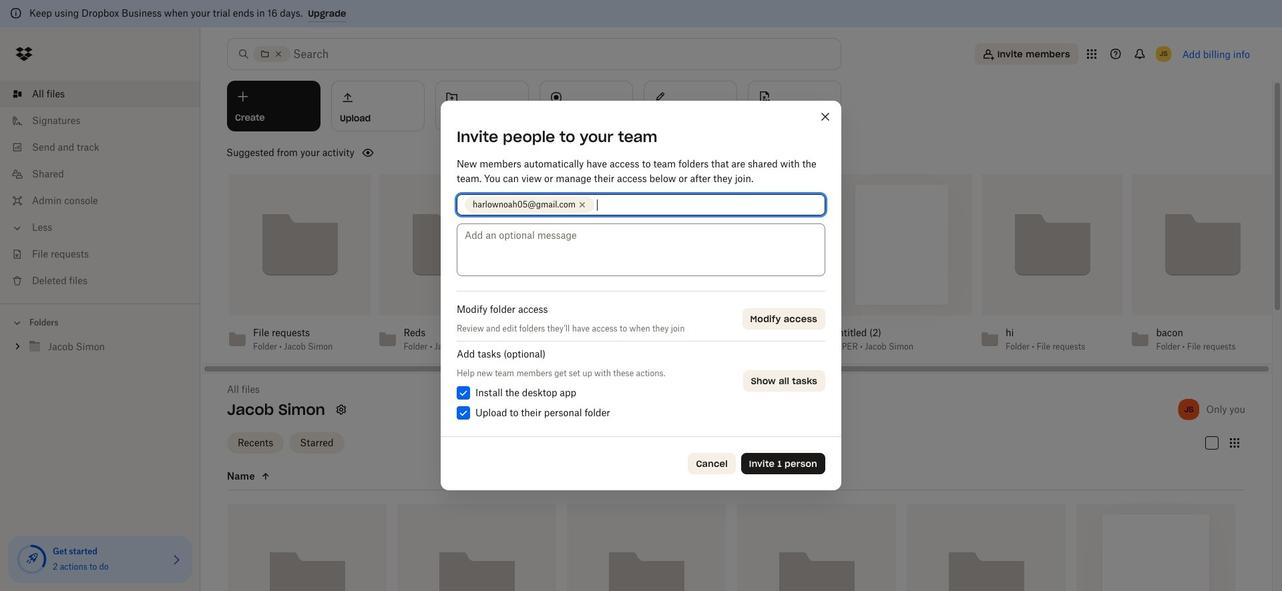 Task type: locate. For each thing, give the bounding box(es) containing it.
dialog
[[441, 101, 842, 491]]

alert
[[0, 0, 1283, 27]]

list
[[0, 73, 200, 304]]

dropbox image
[[11, 41, 37, 67]]

Add emails text field
[[597, 198, 818, 212]]

list item
[[0, 81, 200, 108]]

folder, reds row
[[737, 504, 896, 592]]

folder, file requests row
[[398, 504, 557, 592]]



Task type: describe. For each thing, give the bounding box(es) containing it.
less image
[[11, 222, 24, 235]]

folder, father's day row
[[228, 504, 387, 592]]

file, _ getting started with dropbox paper.paper row
[[1077, 504, 1236, 592]]

folder, send and track row
[[907, 504, 1066, 592]]

Add an optional message text field
[[457, 224, 826, 277]]

folder, mother's day row
[[567, 504, 727, 592]]



Task type: vqa. For each thing, say whether or not it's contained in the screenshot.
to
no



